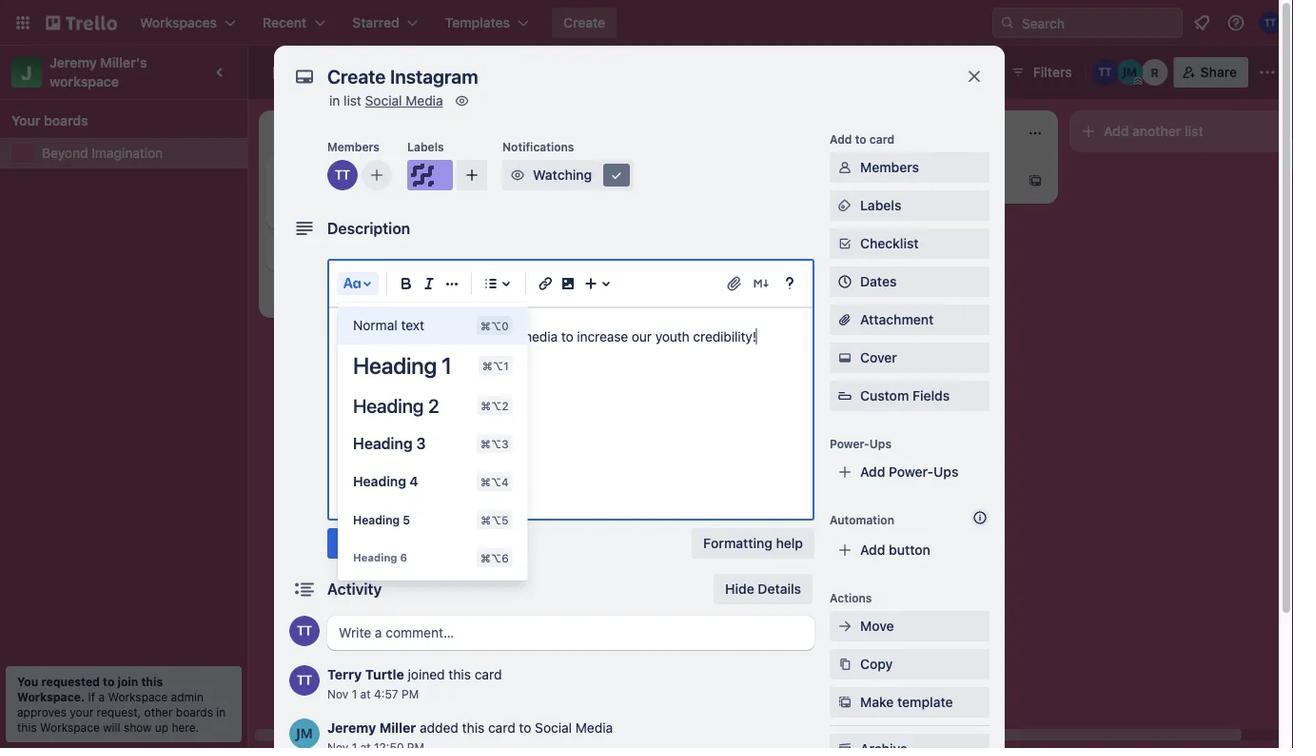 Task type: describe. For each thing, give the bounding box(es) containing it.
primary element
[[0, 0, 1293, 46]]

watching button
[[502, 160, 634, 190]]

workspace
[[49, 74, 119, 89]]

automation
[[830, 513, 895, 526]]

beyond inside board name text field
[[272, 62, 334, 82]]

share button
[[1174, 57, 1249, 88]]

hide details
[[725, 581, 801, 597]]

⌘⌥1
[[483, 359, 509, 372]]

cover
[[860, 350, 897, 365]]

1 vertical spatial media
[[576, 720, 613, 736]]

in inside if a workspace admin approves your request, other boards in this workspace will show up here.
[[216, 705, 226, 719]]

button
[[889, 542, 931, 558]]

board link
[[516, 57, 597, 88]]

sm image for move
[[836, 617, 855, 636]]

text styles image
[[341, 272, 364, 295]]

media
[[521, 329, 558, 345]]

kickoff
[[278, 245, 321, 261]]

image image
[[557, 272, 580, 295]]

create button
[[552, 8, 617, 38]]

activity
[[327, 580, 382, 598]]

members link
[[830, 152, 990, 183]]

dates
[[860, 274, 897, 289]]

sm image for members
[[836, 158, 855, 177]]

create for create
[[563, 15, 605, 30]]

sm image for watching
[[508, 166, 527, 185]]

imagination inside the beyond imagination link
[[92, 145, 163, 161]]

hide details link
[[714, 574, 813, 604]]

⌘⌥2
[[481, 399, 509, 412]]

added
[[420, 720, 459, 736]]

add a card button for create from template… image at the right of page
[[807, 166, 1020, 196]]

this inside if a workspace admin approves your request, other boards in this workspace will show up here.
[[17, 720, 37, 734]]

card right added on the left bottom
[[488, 720, 515, 736]]

kickoff meeting link
[[278, 244, 499, 263]]

sm image for cover
[[836, 348, 855, 367]]

to right added on the left bottom
[[519, 720, 531, 736]]

1 vertical spatial terry turtle (terryturtle) image
[[289, 665, 320, 696]]

⌘⌥4
[[481, 475, 509, 488]]

create instagram link
[[278, 175, 499, 194]]

increase
[[577, 329, 628, 345]]

1 horizontal spatial jeremy miller (jeremymiller198) image
[[1117, 59, 1144, 86]]

heading for heading 3
[[353, 434, 413, 453]]

open information menu image
[[1227, 13, 1246, 32]]

attachment button
[[830, 305, 990, 335]]

in list social media
[[329, 93, 443, 108]]

imagination inside board name text field
[[338, 62, 434, 82]]

nov 1 at 4:57 pm link
[[327, 687, 419, 700]]

to inside text field
[[561, 329, 573, 345]]

0 vertical spatial list
[[344, 93, 362, 108]]

up
[[155, 720, 169, 734]]

terry
[[327, 667, 362, 682]]

instagram
[[322, 177, 384, 192]]

if a workspace admin approves your request, other boards in this workspace will show up here.
[[17, 690, 226, 734]]

requested
[[41, 675, 100, 688]]

search image
[[1000, 15, 1015, 30]]

to up members "link"
[[855, 132, 867, 146]]

add to card
[[830, 132, 895, 146]]

show menu image
[[1258, 63, 1277, 82]]

watching
[[533, 167, 592, 183]]

add
[[405, 329, 428, 345]]

1 vertical spatial power-
[[889, 464, 934, 480]]

you requested to join this workspace.
[[17, 675, 163, 703]]

0 horizontal spatial labels
[[407, 140, 444, 153]]

power-ups
[[830, 437, 892, 450]]

customize views image
[[607, 63, 626, 82]]

a for add a card button for create from template… image at the right of page
[[866, 173, 874, 188]]

editor toolbar toolbar
[[337, 268, 805, 581]]

Main content area, start typing to enter text. text field
[[348, 325, 794, 348]]

sm image for copy
[[836, 655, 855, 674]]

1 horizontal spatial ups
[[934, 464, 959, 480]]

formatting
[[703, 535, 773, 551]]

heading 5
[[353, 513, 410, 526]]

0 vertical spatial workspace
[[108, 690, 168, 703]]

jeremy for jeremy miller's workspace
[[49, 55, 97, 70]]

notifications
[[502, 140, 574, 153]]

copy link
[[830, 649, 990, 680]]

this inside you requested to join this workspace.
[[141, 675, 163, 688]]

1 vertical spatial workspace
[[40, 720, 100, 734]]

miller's
[[100, 55, 147, 70]]

turtle
[[365, 667, 404, 682]]

list inside button
[[1185, 123, 1204, 139]]

r button
[[1142, 59, 1168, 86]]

⌘⌥6
[[481, 551, 509, 564]]

sm image down make template link
[[836, 739, 855, 748]]

add power-ups
[[860, 464, 959, 480]]

custom fields button
[[830, 386, 990, 405]]

thinking link
[[548, 175, 769, 194]]

if
[[88, 690, 95, 703]]

thoughts thinking
[[548, 165, 620, 192]]

0 horizontal spatial members
[[327, 140, 380, 153]]

your
[[11, 113, 40, 128]]

sm image for labels
[[836, 196, 855, 215]]

color: purple, title: none image
[[407, 160, 453, 190]]

copy
[[860, 656, 893, 672]]

template
[[897, 694, 953, 710]]

jeremy for jeremy miller added this card to social media
[[327, 720, 376, 736]]

thoughts
[[567, 165, 620, 178]]

0 vertical spatial terry turtle (terryturtle) image
[[327, 160, 358, 190]]

admin
[[171, 690, 204, 703]]

details
[[758, 581, 801, 597]]

sm image down star or unstar board 'icon'
[[453, 91, 472, 110]]

make
[[860, 694, 894, 710]]

card up 'labels' link
[[877, 173, 905, 188]]

meeting
[[324, 245, 374, 261]]

at
[[360, 687, 371, 700]]

0 horizontal spatial power-
[[830, 437, 870, 450]]

must
[[371, 329, 402, 345]]

show
[[124, 720, 152, 734]]

3
[[416, 434, 426, 453]]

your boards
[[11, 113, 88, 128]]

star or unstar board image
[[455, 65, 471, 80]]

heading 4
[[353, 473, 418, 489]]

create from template… image
[[487, 287, 502, 303]]

custom
[[860, 388, 909, 404]]

add button
[[860, 542, 931, 558]]

description
[[327, 219, 410, 237]]

joined
[[408, 667, 445, 682]]

make template
[[860, 694, 953, 710]]

italic ⌘i image
[[418, 272, 441, 295]]

formatting help
[[703, 535, 803, 551]]

automation image
[[970, 57, 997, 84]]

terry turtle joined this card nov 1 at 4:57 pm
[[327, 667, 502, 700]]

card up members "link"
[[870, 132, 895, 146]]

workspace.
[[17, 690, 85, 703]]



Task type: locate. For each thing, give the bounding box(es) containing it.
3 heading from the top
[[353, 434, 413, 453]]

boards inside your boards with 1 items element
[[44, 113, 88, 128]]

another down r 'button'
[[1133, 123, 1181, 139]]

0 vertical spatial media
[[406, 93, 443, 108]]

labels up color: purple, title: none "image"
[[407, 140, 444, 153]]

more formatting image
[[441, 272, 463, 295]]

1 vertical spatial jeremy miller (jeremymiller198) image
[[289, 719, 320, 748]]

in
[[329, 93, 340, 108], [216, 705, 226, 719]]

1 heading from the top
[[353, 352, 437, 379]]

1 horizontal spatial workspace
[[108, 690, 168, 703]]

dates button
[[830, 266, 990, 297]]

0 horizontal spatial a
[[98, 690, 105, 703]]

media
[[406, 93, 443, 108], [576, 720, 613, 736]]

beyond down the your boards at the left top of page
[[42, 145, 88, 161]]

bold ⌘b image
[[395, 272, 418, 295]]

1 vertical spatial a
[[326, 287, 333, 303]]

sm image left copy
[[836, 655, 855, 674]]

0 vertical spatial a
[[866, 173, 874, 188]]

Write a comment text field
[[327, 616, 815, 650]]

0 vertical spatial social
[[365, 93, 402, 108]]

None text field
[[318, 59, 946, 93]]

0 horizontal spatial 1
[[352, 687, 357, 700]]

0 horizontal spatial jeremy
[[49, 55, 97, 70]]

heading 1 group
[[338, 306, 528, 577]]

1 horizontal spatial in
[[329, 93, 340, 108]]

1 horizontal spatial imagination
[[338, 62, 434, 82]]

sm image
[[836, 158, 855, 177], [508, 166, 527, 185], [607, 166, 626, 185], [836, 196, 855, 215], [836, 234, 855, 253]]

this down approves
[[17, 720, 37, 734]]

another right add
[[432, 329, 479, 345]]

0 horizontal spatial jeremy miller (jeremymiller198) image
[[289, 719, 320, 748]]

heading down 'must'
[[353, 352, 437, 379]]

sm image inside copy link
[[836, 655, 855, 674]]

in down board name text field
[[329, 93, 340, 108]]

0 vertical spatial create
[[563, 15, 605, 30]]

hide
[[725, 581, 754, 597]]

j
[[21, 61, 32, 83]]

1 left the "⌘⌥1"
[[442, 352, 452, 379]]

1 vertical spatial another
[[432, 329, 479, 345]]

heading 2
[[353, 394, 439, 416]]

1 vertical spatial add a card button
[[266, 280, 480, 310]]

heading 3
[[353, 434, 426, 453]]

power- down the custom
[[830, 437, 870, 450]]

beyond imagination down your boards with 1 items element
[[42, 145, 163, 161]]

to right media on the left top of the page
[[561, 329, 573, 345]]

terry turtle (terryturtle) image
[[327, 160, 358, 190], [289, 665, 320, 696]]

request,
[[97, 705, 141, 719]]

terry turtle (terryturtle) image left "nov" in the left of the page
[[289, 665, 320, 696]]

sm image for checklist
[[836, 234, 855, 253]]

create
[[563, 15, 605, 30], [278, 177, 319, 192]]

open help dialog image
[[778, 272, 801, 295]]

2 horizontal spatial a
[[866, 173, 874, 188]]

text
[[401, 317, 424, 333]]

beyond imagination link
[[42, 144, 236, 163]]

0 vertical spatial beyond imagination
[[272, 62, 434, 82]]

2 vertical spatial a
[[98, 690, 105, 703]]

1 horizontal spatial media
[[576, 720, 613, 736]]

heading for heading 4
[[353, 473, 406, 489]]

save
[[339, 535, 369, 551]]

move
[[860, 618, 894, 634]]

labels
[[407, 140, 444, 153], [860, 197, 902, 213]]

jeremy miller's workspace
[[49, 55, 151, 89]]

0 horizontal spatial add a card button
[[266, 280, 480, 310]]

0 vertical spatial imagination
[[338, 62, 434, 82]]

add a card button
[[807, 166, 1020, 196], [266, 280, 480, 310]]

view markdown image
[[752, 274, 771, 293]]

imagination down your boards with 1 items element
[[92, 145, 163, 161]]

sm image inside 'labels' link
[[836, 196, 855, 215]]

make template link
[[830, 687, 990, 718]]

create left instagram
[[278, 177, 319, 192]]

workspace down the your
[[40, 720, 100, 734]]

your
[[70, 705, 94, 719]]

labels up checklist
[[860, 197, 902, 213]]

Search field
[[1015, 9, 1182, 37]]

to inside you requested to join this workspace.
[[103, 675, 115, 688]]

move link
[[830, 611, 990, 641]]

workspace
[[108, 690, 168, 703], [40, 720, 100, 734]]

0 horizontal spatial terry turtle (terryturtle) image
[[289, 665, 320, 696]]

sm image inside the checklist link
[[836, 234, 855, 253]]

a down add to card
[[866, 173, 874, 188]]

in right the other
[[216, 705, 226, 719]]

ups down fields
[[934, 464, 959, 480]]

help
[[776, 535, 803, 551]]

⌘⌥3
[[481, 437, 509, 450]]

0 horizontal spatial social
[[365, 93, 402, 108]]

link image
[[534, 272, 557, 295]]

heading up heading 3
[[353, 394, 424, 416]]

power- down the power-ups
[[889, 464, 934, 480]]

1 vertical spatial 1
[[352, 687, 357, 700]]

1 vertical spatial jeremy
[[327, 720, 376, 736]]

members up add members to card "icon"
[[327, 140, 380, 153]]

this right the "joined"
[[449, 667, 471, 682]]

beyond up in list social media
[[272, 62, 334, 82]]

ups up add power-ups
[[870, 437, 892, 450]]

to left join
[[103, 675, 115, 688]]

1 horizontal spatial boards
[[176, 705, 213, 719]]

2
[[428, 394, 439, 416]]

add a card button up the checklist link
[[807, 166, 1020, 196]]

1 horizontal spatial power-
[[889, 464, 934, 480]]

0 vertical spatial add a card button
[[807, 166, 1020, 196]]

miller
[[379, 720, 416, 736]]

jeremy miller (jeremymiller198) image
[[1117, 59, 1144, 86], [289, 719, 320, 748]]

add another list
[[1104, 123, 1204, 139]]

0 horizontal spatial beyond imagination
[[42, 145, 163, 161]]

approves
[[17, 705, 67, 719]]

imagination
[[338, 62, 434, 82], [92, 145, 163, 161]]

sm image
[[453, 91, 472, 110], [836, 348, 855, 367], [836, 617, 855, 636], [836, 655, 855, 674], [836, 693, 855, 712], [836, 739, 855, 748]]

2 heading from the top
[[353, 394, 424, 416]]

4
[[410, 473, 418, 489]]

add a card button for create from template… icon
[[266, 280, 480, 310]]

1 horizontal spatial members
[[860, 159, 919, 175]]

0 horizontal spatial in
[[216, 705, 226, 719]]

create from template… image
[[1028, 173, 1043, 188]]

add a card down kickoff meeting
[[297, 287, 365, 303]]

0 vertical spatial boards
[[44, 113, 88, 128]]

add a card for add a card button for create from template… image at the right of page
[[837, 173, 905, 188]]

0 horizontal spatial workspace
[[40, 720, 100, 734]]

4 heading from the top
[[353, 473, 406, 489]]

1 vertical spatial boards
[[176, 705, 213, 719]]

1 vertical spatial list
[[1185, 123, 1204, 139]]

add a card down add to card
[[837, 173, 905, 188]]

jeremy
[[49, 55, 97, 70], [327, 720, 376, 736]]

members down add to card
[[860, 159, 919, 175]]

1 horizontal spatial 1
[[442, 352, 452, 379]]

card up 'jeremy miller added this card to social media'
[[475, 667, 502, 682]]

1 horizontal spatial terry turtle (terryturtle) image
[[327, 160, 358, 190]]

another inside button
[[1133, 123, 1181, 139]]

a for create from template… icon's add a card button
[[326, 287, 333, 303]]

credibility!
[[693, 329, 757, 345]]

1 vertical spatial members
[[860, 159, 919, 175]]

1 inside "group"
[[442, 352, 452, 379]]

1 horizontal spatial list
[[1185, 123, 1204, 139]]

sm image inside make template link
[[836, 693, 855, 712]]

terry turtle (terryturtle) image left add members to card "icon"
[[327, 160, 358, 190]]

4:57
[[374, 687, 398, 700]]

card
[[870, 132, 895, 146], [877, 173, 905, 188], [336, 287, 365, 303], [475, 667, 502, 682], [488, 720, 515, 736]]

1 horizontal spatial jeremy
[[327, 720, 376, 736]]

1 vertical spatial in
[[216, 705, 226, 719]]

heading down save
[[353, 552, 397, 564]]

custom fields
[[860, 388, 950, 404]]

join
[[117, 675, 138, 688]]

create inside button
[[563, 15, 605, 30]]

social
[[482, 329, 517, 345]]

1 left 'at'
[[352, 687, 357, 700]]

here.
[[172, 720, 199, 734]]

back to home image
[[46, 8, 117, 38]]

rubyanndersson (rubyanndersson) image
[[1142, 59, 1168, 86]]

heading left the 4
[[353, 473, 406, 489]]

social media link
[[365, 93, 443, 108]]

1 vertical spatial create
[[278, 177, 319, 192]]

add a card button up normal
[[266, 280, 480, 310]]

list down board name text field
[[344, 93, 362, 108]]

sm image left make
[[836, 693, 855, 712]]

0 vertical spatial power-
[[830, 437, 870, 450]]

1 horizontal spatial beyond imagination
[[272, 62, 434, 82]]

thinking
[[548, 177, 601, 192]]

heading for heading 2
[[353, 394, 424, 416]]

0 vertical spatial members
[[327, 140, 380, 153]]

heading 1
[[353, 352, 452, 379]]

heading for heading 5
[[353, 513, 400, 526]]

1 horizontal spatial social
[[535, 720, 572, 736]]

boards right your
[[44, 113, 88, 128]]

1 inside terry turtle joined this card nov 1 at 4:57 pm
[[352, 687, 357, 700]]

0 vertical spatial labels
[[407, 140, 444, 153]]

0 notifications image
[[1191, 11, 1213, 34]]

workspace down join
[[108, 690, 168, 703]]

checklist
[[860, 236, 919, 251]]

⌘⌥5
[[481, 513, 509, 526]]

we must add another social media to increase our youth credibility!
[[348, 329, 757, 345]]

0 vertical spatial add a card
[[837, 173, 905, 188]]

lists image
[[480, 272, 502, 295]]

a inside if a workspace admin approves your request, other boards in this workspace will show up here.
[[98, 690, 105, 703]]

1 vertical spatial labels
[[860, 197, 902, 213]]

board
[[549, 64, 586, 80]]

1 vertical spatial beyond imagination
[[42, 145, 163, 161]]

labels link
[[830, 190, 990, 221]]

0 horizontal spatial boards
[[44, 113, 88, 128]]

jeremy inside jeremy miller's workspace
[[49, 55, 97, 70]]

1 horizontal spatial add a card button
[[807, 166, 1020, 196]]

create for create instagram
[[278, 177, 319, 192]]

color: bold red, title: "thoughts" element
[[548, 164, 620, 178]]

your boards with 1 items element
[[11, 109, 227, 132]]

you
[[17, 675, 38, 688]]

social
[[365, 93, 402, 108], [535, 720, 572, 736]]

1 horizontal spatial create
[[563, 15, 605, 30]]

1 vertical spatial beyond
[[42, 145, 88, 161]]

add members to card image
[[369, 166, 384, 185]]

1 vertical spatial imagination
[[92, 145, 163, 161]]

sm image inside "cover" link
[[836, 348, 855, 367]]

0 vertical spatial jeremy miller (jeremymiller198) image
[[1117, 59, 1144, 86]]

to
[[855, 132, 867, 146], [561, 329, 573, 345], [103, 675, 115, 688], [519, 720, 531, 736]]

this inside terry turtle joined this card nov 1 at 4:57 pm
[[449, 667, 471, 682]]

6 heading from the top
[[353, 552, 397, 564]]

this right added on the left bottom
[[462, 720, 485, 736]]

imagination up in list social media
[[338, 62, 434, 82]]

beyond imagination inside board name text field
[[272, 62, 434, 82]]

a right "if"
[[98, 690, 105, 703]]

jeremy down 'at'
[[327, 720, 376, 736]]

nov
[[327, 687, 349, 700]]

0 horizontal spatial beyond
[[42, 145, 88, 161]]

0 horizontal spatial ups
[[870, 437, 892, 450]]

0 vertical spatial beyond
[[272, 62, 334, 82]]

0 horizontal spatial create
[[278, 177, 319, 192]]

sm image down actions
[[836, 617, 855, 636]]

filters button
[[1005, 57, 1078, 88]]

0 horizontal spatial imagination
[[92, 145, 163, 161]]

add
[[1104, 123, 1129, 139], [830, 132, 852, 146], [837, 173, 863, 188], [297, 287, 322, 303], [860, 464, 886, 480], [860, 542, 886, 558]]

0 vertical spatial jeremy
[[49, 55, 97, 70]]

1 vertical spatial social
[[535, 720, 572, 736]]

boards down admin
[[176, 705, 213, 719]]

Board name text field
[[263, 57, 444, 88]]

this
[[449, 667, 471, 682], [141, 675, 163, 688], [462, 720, 485, 736], [17, 720, 37, 734]]

heading up heading 4
[[353, 434, 413, 453]]

youth
[[655, 329, 690, 345]]

0 horizontal spatial add a card
[[297, 287, 365, 303]]

0 horizontal spatial another
[[432, 329, 479, 345]]

create up board
[[563, 15, 605, 30]]

share
[[1201, 64, 1237, 80]]

6
[[400, 552, 407, 564]]

1 vertical spatial add a card
[[297, 287, 365, 303]]

a left text styles icon
[[326, 287, 333, 303]]

members inside "link"
[[860, 159, 919, 175]]

sm image for make template
[[836, 693, 855, 712]]

0 vertical spatial in
[[329, 93, 340, 108]]

normal text
[[353, 317, 424, 333]]

add button button
[[830, 535, 990, 565]]

1 horizontal spatial another
[[1133, 123, 1181, 139]]

heading for heading 1
[[353, 352, 437, 379]]

terry turtle (terryturtle) image
[[1259, 11, 1282, 34], [1092, 59, 1119, 86], [480, 198, 502, 221], [289, 616, 320, 646]]

card up normal
[[336, 287, 365, 303]]

0 vertical spatial 1
[[442, 352, 452, 379]]

card inside terry turtle joined this card nov 1 at 4:57 pm
[[475, 667, 502, 682]]

checklist link
[[830, 228, 990, 259]]

boards inside if a workspace admin approves your request, other boards in this workspace will show up here.
[[176, 705, 213, 719]]

sm image left the cover
[[836, 348, 855, 367]]

sm image inside move link
[[836, 617, 855, 636]]

pm
[[402, 687, 419, 700]]

jeremy miller added this card to social media
[[327, 720, 613, 736]]

0 vertical spatial another
[[1133, 123, 1181, 139]]

heading left 5
[[353, 513, 400, 526]]

list down share button
[[1185, 123, 1204, 139]]

1 horizontal spatial a
[[326, 287, 333, 303]]

0 vertical spatial ups
[[870, 437, 892, 450]]

sm image inside members "link"
[[836, 158, 855, 177]]

jeremy up workspace
[[49, 55, 97, 70]]

5 heading from the top
[[353, 513, 400, 526]]

heading for heading 6
[[353, 552, 397, 564]]

fields
[[913, 388, 950, 404]]

1 horizontal spatial labels
[[860, 197, 902, 213]]

add a card for create from template… icon's add a card button
[[297, 287, 365, 303]]

power-
[[830, 437, 870, 450], [889, 464, 934, 480]]

1 horizontal spatial beyond
[[272, 62, 334, 82]]

another inside the main content area, start typing to enter text. text field
[[432, 329, 479, 345]]

0 horizontal spatial media
[[406, 93, 443, 108]]

this right join
[[141, 675, 163, 688]]

attach and insert link image
[[725, 274, 744, 293]]

1 horizontal spatial add a card
[[837, 173, 905, 188]]

kickoff meeting
[[278, 245, 374, 261]]

0 horizontal spatial list
[[344, 93, 362, 108]]

other
[[144, 705, 173, 719]]

1 vertical spatial ups
[[934, 464, 959, 480]]

beyond imagination up in list social media
[[272, 62, 434, 82]]

a
[[866, 173, 874, 188], [326, 287, 333, 303], [98, 690, 105, 703]]



Task type: vqa. For each thing, say whether or not it's contained in the screenshot.


